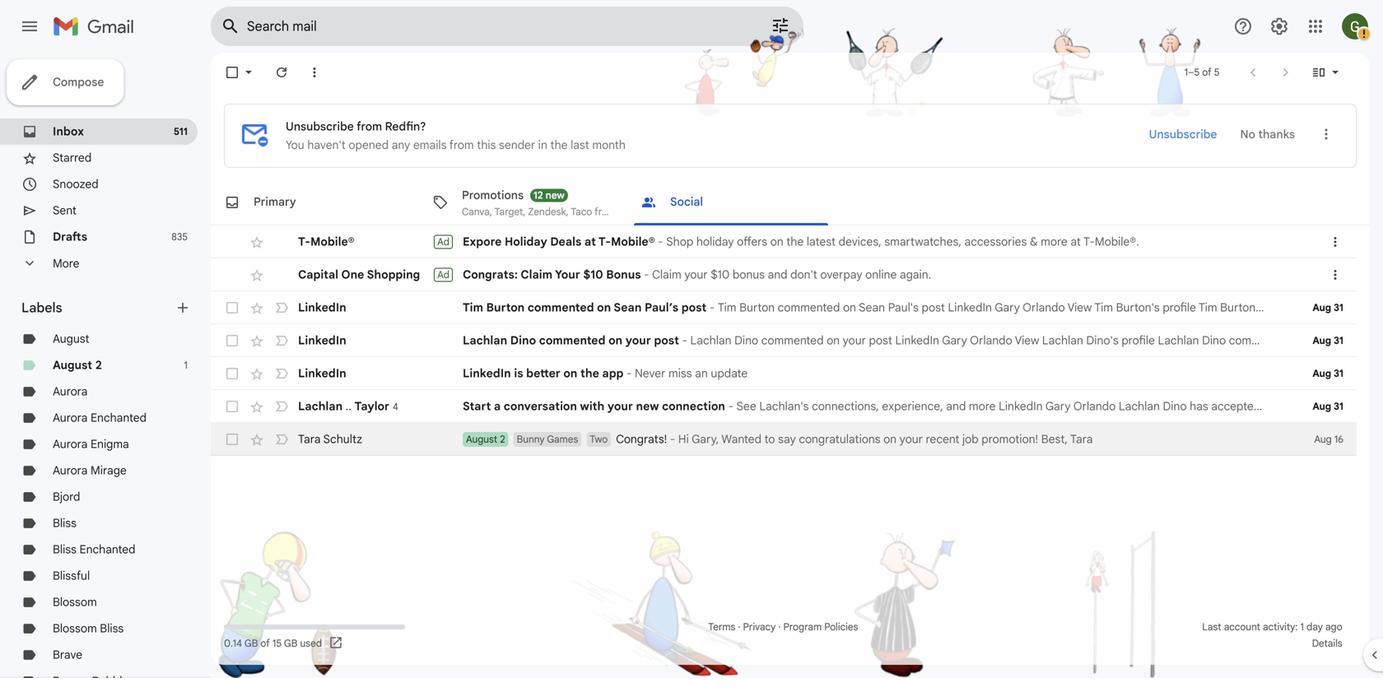 Task type: locate. For each thing, give the bounding box(es) containing it.
gary down tim burton commented on sean paul's post - tim burton commented on sean paul's post linkedin gary orlando view tim burton's profile tim burton commented on sean pau
[[942, 334, 968, 348]]

august 2 down "august" link
[[53, 358, 102, 373]]

15
[[272, 638, 282, 650]]

0 horizontal spatial $10
[[583, 268, 603, 282]]

main content
[[211, 53, 1384, 666]]

0 horizontal spatial burton
[[486, 301, 525, 315]]

33 ͏ from the left
[[843, 367, 846, 381]]

53 ͏ from the left
[[902, 367, 905, 381]]

post left "i
[[1337, 334, 1361, 348]]

unsubscribe from redfin? you haven't opened any emails from this sender in the last month
[[286, 119, 626, 152]]

mobile®.
[[1095, 235, 1140, 249]]

tim down the bonus
[[718, 301, 737, 315]]

1 horizontal spatial the
[[581, 367, 600, 381]]

3 row from the top
[[211, 292, 1384, 325]]

social tab
[[628, 180, 835, 226]]

20 ͏ from the left
[[804, 367, 807, 381]]

claim left your
[[521, 268, 553, 282]]

· right terms link on the bottom of the page
[[738, 621, 741, 634]]

and left don't
[[768, 268, 788, 282]]

august 2 link
[[53, 358, 102, 373]]

3 aug 31 from the top
[[1313, 368, 1344, 380]]

2 mobile® from the left
[[611, 235, 655, 249]]

the left latest
[[787, 235, 804, 249]]

81 ͏ from the left
[[984, 367, 987, 381]]

snoozed
[[53, 177, 99, 192]]

0 horizontal spatial 1
[[184, 360, 188, 372]]

advanced search options image
[[764, 9, 797, 42]]

conversation
[[504, 399, 577, 414]]

bliss for "bliss" link
[[53, 516, 77, 531]]

835
[[172, 231, 188, 243]]

enchanted up blissful link
[[80, 543, 136, 557]]

aurora down august 2 link
[[53, 385, 88, 399]]

37 ͏ from the left
[[854, 367, 857, 381]]

4 ͏ from the left
[[757, 367, 760, 381]]

1 vertical spatial enchanted
[[80, 543, 136, 557]]

job
[[963, 432, 979, 447]]

t- right the &
[[1084, 235, 1095, 249]]

refresh image
[[273, 64, 290, 81]]

capital
[[298, 268, 339, 282]]

aug 31 for lachlan dino commented on your post - lachlan dino commented on your post linkedin gary orlando view lachlan dino's profile lachlan dino commented on your post "i wi
[[1313, 335, 1344, 347]]

2 vertical spatial bliss
[[100, 622, 124, 636]]

more up job
[[969, 399, 996, 414]]

unsubscribe down –
[[1150, 127, 1218, 141]]

overpay
[[821, 268, 863, 282]]

2 left the bunny
[[500, 434, 505, 446]]

79 ͏ from the left
[[978, 367, 981, 381]]

gb right 0.14
[[245, 638, 258, 650]]

1 mobile® from the left
[[311, 235, 355, 249]]

1 inside labels navigation
[[184, 360, 188, 372]]

orlando down dino's
[[1074, 399, 1116, 414]]

0 vertical spatial the
[[551, 138, 568, 152]]

post right the paul's
[[922, 301, 946, 315]]

1 horizontal spatial sean
[[859, 301, 886, 315]]

2 horizontal spatial sean
[[1340, 301, 1367, 315]]

82 ͏ from the left
[[987, 367, 990, 381]]

linkedin
[[298, 301, 347, 315], [948, 301, 993, 315], [298, 334, 347, 348], [896, 334, 940, 348], [298, 367, 347, 381], [463, 367, 511, 381], [999, 399, 1043, 414]]

2 blossom from the top
[[53, 622, 97, 636]]

0 vertical spatial bliss
[[53, 516, 77, 531]]

2 horizontal spatial t-
[[1084, 235, 1095, 249]]

orlando
[[1023, 301, 1066, 315], [970, 334, 1013, 348], [1074, 399, 1116, 414]]

2 vertical spatial august
[[466, 434, 498, 446]]

enchanted up enigma
[[91, 411, 147, 425]]

row containing tara schultz
[[211, 423, 1357, 456]]

31 left "i
[[1335, 335, 1344, 347]]

0 vertical spatial profile
[[1163, 301, 1197, 315]]

new right '12' at the top left
[[546, 189, 565, 202]]

tim down congrats:
[[463, 301, 484, 315]]

bliss enchanted link
[[53, 543, 136, 557]]

unsubscribe inside unsubscribe from redfin? you haven't opened any emails from this sender in the last month
[[286, 119, 354, 134]]

0 horizontal spatial august 2
[[53, 358, 102, 373]]

t- up capital
[[298, 235, 311, 249]]

terms
[[709, 621, 736, 634]]

labels navigation
[[0, 53, 211, 679]]

1 horizontal spatial claim
[[653, 268, 682, 282]]

no
[[1241, 127, 1256, 141]]

aug 31 left the pau
[[1313, 302, 1344, 314]]

promotions
[[462, 188, 524, 203]]

2 inside labels navigation
[[95, 358, 102, 373]]

your right with
[[608, 399, 633, 414]]

1 vertical spatial of
[[261, 638, 270, 650]]

tab list
[[211, 180, 1371, 226]]

lachlan dino commented on your post - lachlan dino commented on your post linkedin gary orlando view lachlan dino's profile lachlan dino commented on your post "i wi
[[463, 334, 1384, 348]]

56 ͏ from the left
[[911, 367, 913, 381]]

more right the &
[[1041, 235, 1068, 249]]

0 horizontal spatial ·
[[738, 621, 741, 634]]

0 horizontal spatial unsubscribe
[[286, 119, 354, 134]]

unsubscribe inside button
[[1150, 127, 1218, 141]]

ad for congrats:
[[438, 269, 450, 281]]

5 up unsubscribe button
[[1195, 66, 1200, 79]]

31 left the pau
[[1335, 302, 1344, 314]]

1 burton from the left
[[486, 301, 525, 315]]

on
[[771, 235, 784, 249], [597, 301, 611, 315], [843, 301, 857, 315], [1324, 301, 1338, 315], [609, 334, 623, 348], [827, 334, 840, 348], [1295, 334, 1308, 348], [564, 367, 578, 381], [884, 432, 897, 447]]

main content containing unsubscribe from redfin?
[[211, 53, 1384, 666]]

$10 right your
[[583, 268, 603, 282]]

1 horizontal spatial gb
[[284, 638, 298, 650]]

4 row from the top
[[211, 325, 1384, 357]]

main menu image
[[20, 16, 40, 36]]

bjord
[[53, 490, 80, 505]]

invitation.
[[1290, 399, 1341, 414]]

unsubscribe for unsubscribe
[[1150, 127, 1218, 141]]

tara left schultz
[[298, 432, 321, 447]]

tara right best,
[[1071, 432, 1093, 447]]

78 ͏ from the left
[[975, 367, 978, 381]]

aurora up "bjord"
[[53, 464, 88, 478]]

0 horizontal spatial sean
[[614, 301, 642, 315]]

1 vertical spatial the
[[787, 235, 804, 249]]

expore holiday deals at t-mobile® - shop holiday offers on the latest devices, smartwatches, accessories & more at t-mobile®.
[[463, 235, 1140, 249]]

0 horizontal spatial and
[[768, 268, 788, 282]]

sean
[[614, 301, 642, 315], [859, 301, 886, 315], [1340, 301, 1367, 315]]

0 horizontal spatial 2
[[95, 358, 102, 373]]

blossom bliss
[[53, 622, 124, 636]]

paul's
[[645, 301, 679, 315]]

of right –
[[1203, 66, 1212, 79]]

1 horizontal spatial august 2
[[466, 434, 505, 446]]

gb right 15
[[284, 638, 298, 650]]

1 vertical spatial august 2
[[466, 434, 505, 446]]

august down the start
[[466, 434, 498, 446]]

capital one shopping
[[298, 268, 420, 282]]

1 horizontal spatial view
[[1068, 301, 1092, 315]]

aurora link
[[53, 385, 88, 399]]

2 up aurora enchanted
[[95, 358, 102, 373]]

&
[[1030, 235, 1038, 249]]

42 ͏ from the left
[[869, 367, 872, 381]]

2 sean from the left
[[859, 301, 886, 315]]

settings image
[[1270, 16, 1290, 36]]

- up miss
[[682, 334, 688, 348]]

toggle split pane mode image
[[1311, 64, 1328, 81]]

sean left the paul's
[[859, 301, 886, 315]]

of left 15
[[261, 638, 270, 650]]

1 horizontal spatial ·
[[779, 621, 781, 634]]

emails
[[413, 138, 447, 152]]

2 aug 31 from the top
[[1313, 335, 1344, 347]]

· right privacy
[[779, 621, 781, 634]]

view up dino's
[[1068, 301, 1092, 315]]

0 vertical spatial august 2
[[53, 358, 102, 373]]

lachlan left has
[[1119, 399, 1161, 414]]

latest
[[807, 235, 836, 249]]

2 horizontal spatial 1
[[1301, 621, 1305, 634]]

profile down burton's at the right of page
[[1122, 334, 1156, 348]]

0 vertical spatial new
[[546, 189, 565, 202]]

the right in
[[551, 138, 568, 152]]

unsubscribe for unsubscribe from redfin? you haven't opened any emails from this sender in the last month
[[286, 119, 354, 134]]

5
[[1195, 66, 1200, 79], [1215, 66, 1220, 79]]

starred link
[[53, 151, 92, 165]]

bliss
[[53, 516, 77, 531], [53, 543, 77, 557], [100, 622, 124, 636]]

1 vertical spatial new
[[636, 399, 659, 414]]

ad left expore
[[438, 236, 450, 248]]

orlando down the &
[[1023, 301, 1066, 315]]

profile right burton's at the right of page
[[1163, 301, 1197, 315]]

31 up 'let's'
[[1335, 368, 1344, 380]]

aug 31 left "i
[[1313, 335, 1344, 347]]

lachlan's
[[760, 399, 809, 414]]

tara
[[298, 432, 321, 447], [1071, 432, 1093, 447]]

0 horizontal spatial 5
[[1195, 66, 1200, 79]]

wanted
[[722, 432, 762, 447]]

24 ͏ from the left
[[816, 367, 819, 381]]

1 vertical spatial 1
[[184, 360, 188, 372]]

sean left the pau
[[1340, 301, 1367, 315]]

more image
[[306, 64, 323, 81]]

3 burton from the left
[[1221, 301, 1256, 315]]

lachlan
[[463, 334, 508, 348], [691, 334, 732, 348], [1043, 334, 1084, 348], [1158, 334, 1200, 348], [298, 399, 343, 414], [1119, 399, 1161, 414]]

1 vertical spatial 2
[[500, 434, 505, 446]]

orlando down tim burton commented on sean paul's post - tim burton commented on sean paul's post linkedin gary orlando view tim burton's profile tim burton commented on sean pau
[[970, 334, 1013, 348]]

again.
[[900, 268, 932, 282]]

0 vertical spatial from
[[357, 119, 382, 134]]

3 ͏ from the left
[[754, 367, 757, 381]]

aug 31 for linkedin is better on the app - never miss an update ͏ ͏ ͏ ͏ ͏ ͏ ͏ ͏ ͏ ͏ ͏ ͏ ͏ ͏ ͏ ͏ ͏ ͏ ͏ ͏ ͏ ͏ ͏ ͏ ͏ ͏ ͏ ͏ ͏ ͏ ͏ ͏ ͏ ͏ ͏ ͏ ͏ ͏ ͏ ͏ ͏ ͏ ͏ ͏ ͏ ͏ ͏ ͏ ͏ ͏ ͏ ͏ ͏ ͏ ͏ ͏ ͏ ͏ ͏ ͏ ͏ ͏ ͏ ͏ ͏ ͏ ͏ ͏ ͏ ͏ ͏ ͏ ͏ ͏ ͏ ͏ ͏ ͏ ͏ ͏ ͏ ͏ ͏ ͏ ͏ ͏ ͏ ͏ ͏ ͏
[[1313, 368, 1344, 380]]

0 vertical spatial of
[[1203, 66, 1212, 79]]

you
[[286, 138, 305, 152]]

see
[[737, 399, 757, 414]]

bliss for bliss enchanted
[[53, 543, 77, 557]]

44 ͏ from the left
[[875, 367, 878, 381]]

2 horizontal spatial the
[[787, 235, 804, 249]]

0 horizontal spatial of
[[261, 638, 270, 650]]

bonus
[[606, 268, 641, 282]]

None checkbox
[[224, 300, 241, 316], [224, 366, 241, 382], [224, 399, 241, 415], [224, 432, 241, 448], [224, 300, 241, 316], [224, 366, 241, 382], [224, 399, 241, 415], [224, 432, 241, 448]]

32 ͏ from the left
[[840, 367, 843, 381]]

36 ͏ from the left
[[851, 367, 854, 381]]

1 horizontal spatial tara
[[1071, 432, 1093, 447]]

aug 31 up "aug 16"
[[1313, 401, 1344, 413]]

0 vertical spatial august
[[53, 332, 89, 346]]

0 horizontal spatial mobile®
[[311, 235, 355, 249]]

1 horizontal spatial and
[[947, 399, 966, 414]]

1 row from the top
[[211, 226, 1357, 259]]

1 horizontal spatial at
[[1071, 235, 1081, 249]]

congrats! - hi gary, wanted to say congratulations on your recent job promotion! best, tara
[[616, 432, 1093, 447]]

and up recent on the right bottom of page
[[947, 399, 966, 414]]

41 ͏ from the left
[[866, 367, 869, 381]]

2 horizontal spatial burton
[[1221, 301, 1256, 315]]

2 vertical spatial 1
[[1301, 621, 1305, 634]]

new inside tab
[[546, 189, 565, 202]]

86 ͏ from the left
[[999, 367, 1002, 381]]

tim up dino's
[[1095, 301, 1114, 315]]

0 horizontal spatial gary
[[942, 334, 968, 348]]

1 vertical spatial ad
[[438, 269, 450, 281]]

4 aug 31 from the top
[[1313, 401, 1344, 413]]

follow link to manage storage image
[[329, 636, 345, 652]]

row
[[211, 226, 1357, 259], [211, 259, 1357, 292], [211, 292, 1384, 325], [211, 325, 1384, 357], [211, 357, 1357, 390], [211, 390, 1384, 423], [211, 423, 1357, 456]]

87 ͏ from the left
[[1002, 367, 1005, 381]]

2 vertical spatial orlando
[[1074, 399, 1116, 414]]

dino left has
[[1163, 399, 1187, 414]]

2 row from the top
[[211, 259, 1357, 292]]

more
[[1041, 235, 1068, 249], [969, 399, 996, 414]]

2 vertical spatial gary
[[1046, 399, 1071, 414]]

19 ͏ from the left
[[801, 367, 804, 381]]

post down paul's
[[654, 334, 679, 348]]

$10 left the bonus
[[711, 268, 730, 282]]

is
[[514, 367, 524, 381]]

details
[[1313, 638, 1343, 650]]

1 vertical spatial bliss
[[53, 543, 77, 557]]

dino up "linkedin is better on the app - never miss an update ͏ ͏ ͏ ͏ ͏ ͏ ͏ ͏ ͏ ͏ ͏ ͏ ͏ ͏ ͏ ͏ ͏ ͏ ͏ ͏ ͏ ͏ ͏ ͏ ͏ ͏ ͏ ͏ ͏ ͏ ͏ ͏ ͏ ͏ ͏ ͏ ͏ ͏ ͏ ͏ ͏ ͏ ͏ ͏ ͏ ͏ ͏ ͏ ͏ ͏ ͏ ͏ ͏ ͏ ͏ ͏ ͏ ͏ ͏ ͏ ͏ ͏ ͏ ͏ ͏ ͏ ͏ ͏ ͏ ͏ ͏ ͏ ͏ ͏ ͏ ͏ ͏ ͏ ͏ ͏ ͏ ͏ ͏ ͏ ͏ ͏ ͏ ͏ ͏ ͏"
[[735, 334, 759, 348]]

0 horizontal spatial view
[[1015, 334, 1040, 348]]

0 horizontal spatial claim
[[521, 268, 553, 282]]

sent
[[53, 203, 77, 218]]

your up connections,
[[843, 334, 866, 348]]

0 vertical spatial 1
[[1185, 66, 1189, 79]]

2 burton from the left
[[740, 301, 775, 315]]

0 vertical spatial ad
[[438, 236, 450, 248]]

- right app
[[627, 367, 632, 381]]

4 aurora from the top
[[53, 464, 88, 478]]

0 vertical spatial enchanted
[[91, 411, 147, 425]]

22 ͏ from the left
[[810, 367, 813, 381]]

0 horizontal spatial profile
[[1122, 334, 1156, 348]]

drafts
[[53, 230, 87, 244]]

new down never
[[636, 399, 659, 414]]

0 vertical spatial gary
[[995, 301, 1020, 315]]

t- up bonus
[[599, 235, 611, 249]]

2 tim from the left
[[718, 301, 737, 315]]

best,
[[1042, 432, 1068, 447]]

2 aurora from the top
[[53, 411, 88, 425]]

3 31 from the top
[[1335, 368, 1344, 380]]

games
[[547, 434, 579, 446]]

better
[[526, 367, 561, 381]]

31 for linkedin is better on the app - never miss an update ͏ ͏ ͏ ͏ ͏ ͏ ͏ ͏ ͏ ͏ ͏ ͏ ͏ ͏ ͏ ͏ ͏ ͏ ͏ ͏ ͏ ͏ ͏ ͏ ͏ ͏ ͏ ͏ ͏ ͏ ͏ ͏ ͏ ͏ ͏ ͏ ͏ ͏ ͏ ͏ ͏ ͏ ͏ ͏ ͏ ͏ ͏ ͏ ͏ ͏ ͏ ͏ ͏ ͏ ͏ ͏ ͏ ͏ ͏ ͏ ͏ ͏ ͏ ͏ ͏ ͏ ͏ ͏ ͏ ͏ ͏ ͏ ͏ ͏ ͏ ͏ ͏ ͏ ͏ ͏ ͏ ͏ ͏ ͏ ͏ ͏ ͏ ͏ ͏ ͏
[[1335, 368, 1344, 380]]

45 ͏ from the left
[[878, 367, 881, 381]]

0 horizontal spatial more
[[969, 399, 996, 414]]

7 row from the top
[[211, 423, 1357, 456]]

83 ͏ from the left
[[990, 367, 993, 381]]

more
[[53, 256, 79, 271]]

23 ͏ from the left
[[813, 367, 816, 381]]

aug up "aug 16"
[[1313, 401, 1332, 413]]

1 horizontal spatial more
[[1041, 235, 1068, 249]]

august 2 inside labels navigation
[[53, 358, 102, 373]]

gary up best,
[[1046, 399, 1071, 414]]

None search field
[[211, 7, 804, 46]]

more button
[[0, 250, 198, 277]]

aurora down 'aurora' link
[[53, 411, 88, 425]]

–
[[1189, 66, 1195, 79]]

primary tab
[[211, 180, 418, 226]]

0 horizontal spatial the
[[551, 138, 568, 152]]

search mail image
[[216, 12, 245, 41]]

58 ͏ from the left
[[916, 367, 919, 381]]

start
[[463, 399, 491, 414]]

1 horizontal spatial 5
[[1215, 66, 1220, 79]]

0 vertical spatial and
[[768, 268, 788, 282]]

27 ͏ from the left
[[825, 367, 828, 381]]

68 ͏ from the left
[[946, 367, 949, 381]]

1 horizontal spatial new
[[636, 399, 659, 414]]

0 vertical spatial blossom
[[53, 596, 97, 610]]

august 2 down the start
[[466, 434, 505, 446]]

4 tim from the left
[[1199, 301, 1218, 315]]

2 inside row
[[500, 434, 505, 446]]

0 horizontal spatial new
[[546, 189, 565, 202]]

47 ͏ from the left
[[884, 367, 887, 381]]

lachlan down congrats:
[[463, 334, 508, 348]]

any
[[392, 138, 410, 152]]

31 up 16
[[1335, 401, 1344, 413]]

89 ͏ from the left
[[1008, 367, 1011, 381]]

t-mobile®
[[298, 235, 355, 249]]

1 horizontal spatial $10
[[711, 268, 730, 282]]

0 vertical spatial 2
[[95, 358, 102, 373]]

1 ad from the top
[[438, 236, 450, 248]]

unsubscribe up haven't
[[286, 119, 354, 134]]

mobile®
[[311, 235, 355, 249], [611, 235, 655, 249]]

bunny games
[[517, 434, 579, 446]]

1 horizontal spatial mobile®
[[611, 235, 655, 249]]

1 vertical spatial more
[[969, 399, 996, 414]]

1 horizontal spatial unsubscribe
[[1150, 127, 1218, 141]]

18 ͏ from the left
[[798, 367, 801, 381]]

None checkbox
[[224, 64, 241, 81], [224, 333, 241, 349], [224, 64, 241, 81], [224, 333, 241, 349]]

aug left "i
[[1313, 335, 1332, 347]]

- right bonus
[[644, 268, 650, 282]]

august up august 2 link
[[53, 332, 89, 346]]

aurora for aurora enigma
[[53, 437, 88, 452]]

aug up invitation.
[[1313, 368, 1332, 380]]

38 ͏ from the left
[[857, 367, 860, 381]]

0 vertical spatial orlando
[[1023, 301, 1066, 315]]

0 horizontal spatial at
[[585, 235, 596, 249]]

blossom down blossom link on the left bottom of page
[[53, 622, 97, 636]]

lachlan left dino's
[[1043, 334, 1084, 348]]

aug 31 up invitation.
[[1313, 368, 1344, 380]]

last
[[571, 138, 590, 152]]

footer
[[211, 619, 1357, 652]]

from left this
[[449, 138, 474, 152]]

5 right –
[[1215, 66, 1220, 79]]

online
[[866, 268, 897, 282]]

1 vertical spatial blossom
[[53, 622, 97, 636]]

0 horizontal spatial tara
[[298, 432, 321, 447]]

2 horizontal spatial orlando
[[1074, 399, 1116, 414]]

congratulations
[[799, 432, 881, 447]]

view left dino's
[[1015, 334, 1040, 348]]

inbox tip region
[[224, 104, 1357, 168]]

tim right burton's at the right of page
[[1199, 301, 1218, 315]]

1 vertical spatial view
[[1015, 334, 1040, 348]]

of
[[1203, 66, 1212, 79], [261, 638, 270, 650]]

2 horizontal spatial gary
[[1046, 399, 1071, 414]]

sean down bonus
[[614, 301, 642, 315]]

bjord link
[[53, 490, 80, 505]]

of inside footer
[[261, 638, 270, 650]]

ago
[[1326, 621, 1343, 634]]

your
[[685, 268, 708, 282], [626, 334, 651, 348], [843, 334, 866, 348], [1311, 334, 1334, 348], [608, 399, 633, 414], [1264, 399, 1288, 414], [900, 432, 923, 447]]

your left recent on the right bottom of page
[[900, 432, 923, 447]]

details link
[[1313, 638, 1343, 650]]

the
[[551, 138, 568, 152], [787, 235, 804, 249], [581, 367, 600, 381]]

lachlan down burton's at the right of page
[[1158, 334, 1200, 348]]

2 · from the left
[[779, 621, 781, 634]]

gary down accessories
[[995, 301, 1020, 315]]

t-
[[298, 235, 311, 249], [599, 235, 611, 249], [1084, 235, 1095, 249]]

0 horizontal spatial t-
[[298, 235, 311, 249]]

2 vertical spatial the
[[581, 367, 600, 381]]

the left app
[[581, 367, 600, 381]]

mobile® up capital
[[311, 235, 355, 249]]

row containing capital one shopping
[[211, 259, 1357, 292]]

66 ͏ from the left
[[940, 367, 943, 381]]

aurora up aurora mirage
[[53, 437, 88, 452]]

inbox
[[53, 124, 84, 139]]

3 tim from the left
[[1095, 301, 1114, 315]]

compose button
[[7, 59, 124, 105]]

deals
[[551, 235, 582, 249]]

-
[[658, 235, 664, 249], [644, 268, 650, 282], [710, 301, 715, 315], [682, 334, 688, 348], [627, 367, 632, 381], [729, 399, 734, 414], [670, 432, 676, 447]]

dino up is
[[510, 334, 536, 348]]

taylor
[[355, 399, 390, 414]]

1 horizontal spatial 2
[[500, 434, 505, 446]]

55 ͏ from the left
[[908, 367, 911, 381]]

6 row from the top
[[211, 390, 1384, 423]]

1 horizontal spatial 1
[[1185, 66, 1189, 79]]

gary
[[995, 301, 1020, 315], [942, 334, 968, 348], [1046, 399, 1071, 414]]

1 horizontal spatial burton
[[740, 301, 775, 315]]

0 horizontal spatial orlando
[[970, 334, 1013, 348]]

0 horizontal spatial gb
[[245, 638, 258, 650]]

aurora mirage
[[53, 464, 127, 478]]

1 aug 31 from the top
[[1313, 302, 1344, 314]]

august 2
[[53, 358, 102, 373], [466, 434, 505, 446]]

1 horizontal spatial from
[[449, 138, 474, 152]]

1 31 from the top
[[1335, 302, 1344, 314]]

1 5 from the left
[[1195, 66, 1200, 79]]

1 horizontal spatial t-
[[599, 235, 611, 249]]

program policies link
[[784, 621, 859, 634]]

·
[[738, 621, 741, 634], [779, 621, 781, 634]]

59 ͏ from the left
[[919, 367, 922, 381]]

august down "august" link
[[53, 358, 92, 373]]

mobile® up bonus
[[611, 235, 655, 249]]

linkedin is better on the app - never miss an update ͏ ͏ ͏ ͏ ͏ ͏ ͏ ͏ ͏ ͏ ͏ ͏ ͏ ͏ ͏ ͏ ͏ ͏ ͏ ͏ ͏ ͏ ͏ ͏ ͏ ͏ ͏ ͏ ͏ ͏ ͏ ͏ ͏ ͏ ͏ ͏ ͏ ͏ ͏ ͏ ͏ ͏ ͏ ͏ ͏ ͏ ͏ ͏ ͏ ͏ ͏ ͏ ͏ ͏ ͏ ͏ ͏ ͏ ͏ ͏ ͏ ͏ ͏ ͏ ͏ ͏ ͏ ͏ ͏ ͏ ͏ ͏ ͏ ͏ ͏ ͏ ͏ ͏ ͏ ͏ ͏ ͏ ͏ ͏ ͏ ͏ ͏ ͏ ͏ ͏
[[463, 367, 1014, 381]]



Task type: vqa. For each thing, say whether or not it's contained in the screenshot.
second Tara from the left
yes



Task type: describe. For each thing, give the bounding box(es) containing it.
shopping
[[367, 268, 420, 282]]

31 ͏ from the left
[[837, 367, 840, 381]]

redfin?
[[385, 119, 426, 134]]

511
[[174, 126, 188, 138]]

enchanted for aurora enchanted
[[91, 411, 147, 425]]

starred
[[53, 151, 92, 165]]

1 for 1
[[184, 360, 188, 372]]

lachlan up an
[[691, 334, 732, 348]]

1 gb from the left
[[245, 638, 258, 650]]

1 horizontal spatial gary
[[995, 301, 1020, 315]]

12 new
[[534, 189, 565, 202]]

activity:
[[1264, 621, 1299, 634]]

terms · privacy · program policies
[[709, 621, 859, 634]]

the inside unsubscribe from redfin? you haven't opened any emails from this sender in the last month
[[551, 138, 568, 152]]

1 vertical spatial and
[[947, 399, 966, 414]]

shop
[[667, 235, 694, 249]]

- down congrats: claim your $10 bonus - claim your $10 bonus and don't overpay online again.
[[710, 301, 715, 315]]

this
[[477, 138, 496, 152]]

paul's
[[889, 301, 919, 315]]

90 ͏ from the left
[[1011, 367, 1014, 381]]

- left hi
[[670, 432, 676, 447]]

terms link
[[709, 621, 736, 634]]

- left see
[[729, 399, 734, 414]]

2 5 from the left
[[1215, 66, 1220, 79]]

70 ͏ from the left
[[952, 367, 955, 381]]

Search mail text field
[[247, 18, 725, 35]]

71 ͏ from the left
[[955, 367, 958, 381]]

61 ͏ from the left
[[925, 367, 928, 381]]

devices,
[[839, 235, 882, 249]]

no thanks
[[1241, 127, 1296, 141]]

63 ͏ from the left
[[931, 367, 934, 381]]

connection
[[662, 399, 726, 414]]

aurora mirage link
[[53, 464, 127, 478]]

1 for 1 – 5 of 5
[[1185, 66, 1189, 79]]

unsubscribe button
[[1138, 119, 1229, 149]]

say
[[778, 432, 796, 447]]

- left the shop
[[658, 235, 664, 249]]

bunny
[[517, 434, 545, 446]]

2 tara from the left
[[1071, 432, 1093, 447]]

bliss link
[[53, 516, 77, 531]]

burton's
[[1117, 301, 1160, 315]]

1 · from the left
[[738, 621, 741, 634]]

75 ͏ from the left
[[967, 367, 970, 381]]

your left "i
[[1311, 334, 1334, 348]]

your
[[555, 268, 581, 282]]

1 at from the left
[[585, 235, 596, 249]]

49 ͏ from the left
[[890, 367, 893, 381]]

1 inside last account activity: 1 day ago details
[[1301, 621, 1305, 634]]

mirage
[[91, 464, 127, 478]]

blissful link
[[53, 569, 90, 584]]

row containing t-mobile®
[[211, 226, 1357, 259]]

snoozed link
[[53, 177, 99, 192]]

9 ͏ from the left
[[772, 367, 775, 381]]

post right paul's
[[682, 301, 707, 315]]

compose
[[53, 75, 104, 89]]

2 at from the left
[[1071, 235, 1081, 249]]

an
[[695, 367, 708, 381]]

48 ͏ from the left
[[887, 367, 890, 381]]

aug for tim burton commented on sean paul's post linkedin gary orlando view tim burton's profile tim burton commented on sean pau
[[1313, 302, 1332, 314]]

31 for start a conversation with your new connection - see lachlan's connections, experience, and more linkedin gary orlando lachlan dino has accepted your invitation. let's sta
[[1335, 401, 1344, 413]]

aug for see lachlan's connections, experience, and more linkedin gary orlando lachlan dino has accepted your invitation. let's sta
[[1313, 401, 1332, 413]]

69 ͏ from the left
[[949, 367, 952, 381]]

31 for tim burton commented on sean paul's post - tim burton commented on sean paul's post linkedin gary orlando view tim burton's profile tim burton commented on sean pau
[[1335, 302, 1344, 314]]

1 $10 from the left
[[583, 268, 603, 282]]

aug 16
[[1315, 434, 1344, 446]]

26 ͏ from the left
[[822, 367, 825, 381]]

promotions, 12 new messages, tab
[[419, 180, 627, 226]]

aurora for aurora mirage
[[53, 464, 88, 478]]

85 ͏ from the left
[[996, 367, 999, 381]]

0.14 gb of 15 gb used
[[224, 638, 322, 650]]

73 ͏ from the left
[[961, 367, 964, 381]]

40 ͏ from the left
[[863, 367, 866, 381]]

29 ͏ from the left
[[831, 367, 834, 381]]

blossom for blossom bliss
[[53, 622, 97, 636]]

inbox link
[[53, 124, 84, 139]]

bonus
[[733, 268, 765, 282]]

hi
[[679, 432, 689, 447]]

update
[[711, 367, 748, 381]]

0.14
[[224, 638, 242, 650]]

1 tara from the left
[[298, 432, 321, 447]]

blossom for blossom link on the left bottom of page
[[53, 596, 97, 610]]

aug for lachlan dino commented on your post linkedin gary orlando view lachlan dino's profile lachlan dino commented on your post "i wi
[[1313, 335, 1332, 347]]

connections,
[[812, 399, 880, 414]]

august link
[[53, 332, 89, 346]]

8 ͏ from the left
[[769, 367, 772, 381]]

65 ͏ from the left
[[937, 367, 940, 381]]

15 ͏ from the left
[[789, 367, 792, 381]]

row containing lachlan
[[211, 390, 1384, 423]]

drafts link
[[53, 230, 87, 244]]

congrats:
[[463, 268, 518, 282]]

blissful
[[53, 569, 90, 584]]

67 ͏ from the left
[[943, 367, 946, 381]]

1 vertical spatial from
[[449, 138, 474, 152]]

43 ͏ from the left
[[872, 367, 875, 381]]

schultz
[[323, 432, 362, 447]]

support image
[[1234, 16, 1254, 36]]

46 ͏ from the left
[[881, 367, 884, 381]]

1 sean from the left
[[614, 301, 642, 315]]

28 ͏ from the left
[[828, 367, 831, 381]]

accepted
[[1212, 399, 1261, 414]]

7 ͏ from the left
[[766, 367, 769, 381]]

10 ͏ from the left
[[775, 367, 778, 381]]

tara schultz
[[298, 432, 362, 447]]

2 gb from the left
[[284, 638, 298, 650]]

52 ͏ from the left
[[899, 367, 902, 381]]

17 ͏ from the left
[[795, 367, 798, 381]]

57 ͏ from the left
[[913, 367, 916, 381]]

primary
[[254, 195, 296, 209]]

opened
[[349, 138, 389, 152]]

blossom bliss link
[[53, 622, 124, 636]]

2 claim from the left
[[653, 268, 682, 282]]

brave
[[53, 648, 82, 663]]

don't
[[791, 268, 818, 282]]

1 vertical spatial profile
[[1122, 334, 1156, 348]]

16 ͏ from the left
[[792, 367, 795, 381]]

holiday
[[697, 235, 734, 249]]

0 vertical spatial more
[[1041, 235, 1068, 249]]

post down the paul's
[[869, 334, 893, 348]]

lachlan left ..
[[298, 399, 343, 414]]

ad for expore
[[438, 236, 450, 248]]

3 sean from the left
[[1340, 301, 1367, 315]]

haven't
[[307, 138, 346, 152]]

62 ͏ from the left
[[928, 367, 931, 381]]

21 ͏ from the left
[[807, 367, 810, 381]]

39 ͏ from the left
[[860, 367, 863, 381]]

footer containing terms
[[211, 619, 1357, 652]]

promotion!
[[982, 432, 1039, 447]]

aug for never miss an update ͏ ͏ ͏ ͏ ͏ ͏ ͏ ͏ ͏ ͏ ͏ ͏ ͏ ͏ ͏ ͏ ͏ ͏ ͏ ͏ ͏ ͏ ͏ ͏ ͏ ͏ ͏ ͏ ͏ ͏ ͏ ͏ ͏ ͏ ͏ ͏ ͏ ͏ ͏ ͏ ͏ ͏ ͏ ͏ ͏ ͏ ͏ ͏ ͏ ͏ ͏ ͏ ͏ ͏ ͏ ͏ ͏ ͏ ͏ ͏ ͏ ͏ ͏ ͏ ͏ ͏ ͏ ͏ ͏ ͏ ͏ ͏ ͏ ͏ ͏ ͏ ͏ ͏ ͏ ͏ ͏ ͏ ͏ ͏ ͏ ͏ ͏ ͏ ͏ ͏
[[1313, 368, 1332, 380]]

aug left 16
[[1315, 434, 1332, 446]]

76 ͏ from the left
[[970, 367, 973, 381]]

offers
[[737, 235, 768, 249]]

1 vertical spatial gary
[[942, 334, 968, 348]]

enchanted for bliss enchanted
[[80, 543, 136, 557]]

1 t- from the left
[[298, 235, 311, 249]]

35 ͏ from the left
[[849, 367, 851, 381]]

1 claim from the left
[[521, 268, 553, 282]]

tim burton commented on sean paul's post - tim burton commented on sean paul's post linkedin gary orlando view tim burton's profile tim burton commented on sean pau
[[463, 301, 1384, 315]]

0 horizontal spatial from
[[357, 119, 382, 134]]

aug 31 for start a conversation with your new connection - see lachlan's connections, experience, and more linkedin gary orlando lachlan dino has accepted your invitation. let's sta
[[1313, 401, 1344, 413]]

aurora enigma
[[53, 437, 129, 452]]

dino up has
[[1203, 334, 1227, 348]]

2 t- from the left
[[599, 235, 611, 249]]

30 ͏ from the left
[[834, 367, 837, 381]]

has
[[1190, 399, 1209, 414]]

25 ͏ from the left
[[819, 367, 822, 381]]

1 horizontal spatial orlando
[[1023, 301, 1066, 315]]

your right accepted
[[1264, 399, 1288, 414]]

84 ͏ from the left
[[993, 367, 996, 381]]

gmail image
[[53, 10, 142, 43]]

16
[[1335, 434, 1344, 446]]

6 ͏ from the left
[[763, 367, 766, 381]]

1 tim from the left
[[463, 301, 484, 315]]

74 ͏ from the left
[[964, 367, 967, 381]]

0 vertical spatial view
[[1068, 301, 1092, 315]]

5 ͏ from the left
[[760, 367, 763, 381]]

1 horizontal spatial of
[[1203, 66, 1212, 79]]

aurora for 'aurora' link
[[53, 385, 88, 399]]

51 ͏ from the left
[[896, 367, 899, 381]]

72 ͏ from the left
[[958, 367, 961, 381]]

smartwatches,
[[885, 235, 962, 249]]

11 ͏ from the left
[[778, 367, 781, 381]]

enigma
[[91, 437, 129, 452]]

54 ͏ from the left
[[905, 367, 908, 381]]

labels heading
[[21, 300, 175, 316]]

1 – 5 of 5
[[1185, 66, 1220, 79]]

tab list containing promotions
[[211, 180, 1371, 226]]

88 ͏ from the left
[[1005, 367, 1008, 381]]

aug 31 for tim burton commented on sean paul's post - tim burton commented on sean paul's post linkedin gary orlando view tim burton's profile tim burton commented on sean pau
[[1313, 302, 1344, 314]]

aurora enigma link
[[53, 437, 129, 452]]

50 ͏ from the left
[[893, 367, 896, 381]]

31 for lachlan dino commented on your post - lachlan dino commented on your post linkedin gary orlando view lachlan dino's profile lachlan dino commented on your post "i wi
[[1335, 335, 1344, 347]]

3 t- from the left
[[1084, 235, 1095, 249]]

day
[[1307, 621, 1324, 634]]

2 ͏ from the left
[[751, 367, 754, 381]]

1 ͏ from the left
[[748, 367, 751, 381]]

your down the shop
[[685, 268, 708, 282]]

labels
[[21, 300, 62, 316]]

1 horizontal spatial profile
[[1163, 301, 1197, 315]]

sender
[[499, 138, 536, 152]]

80 ͏ from the left
[[981, 367, 984, 381]]

congrats!
[[616, 432, 667, 447]]

64 ͏ from the left
[[934, 367, 937, 381]]

sent link
[[53, 203, 77, 218]]

account
[[1225, 621, 1261, 634]]

wi
[[1375, 334, 1384, 348]]

2 $10 from the left
[[711, 268, 730, 282]]

expore
[[463, 235, 502, 249]]

your up never
[[626, 334, 651, 348]]

aurora for aurora enchanted
[[53, 411, 88, 425]]

last
[[1203, 621, 1222, 634]]

experience,
[[882, 399, 944, 414]]

program
[[784, 621, 822, 634]]

1 vertical spatial august
[[53, 358, 92, 373]]

two
[[590, 434, 608, 446]]

miss
[[669, 367, 692, 381]]

1 vertical spatial orlando
[[970, 334, 1013, 348]]

34 ͏ from the left
[[846, 367, 849, 381]]

with
[[580, 399, 605, 414]]



